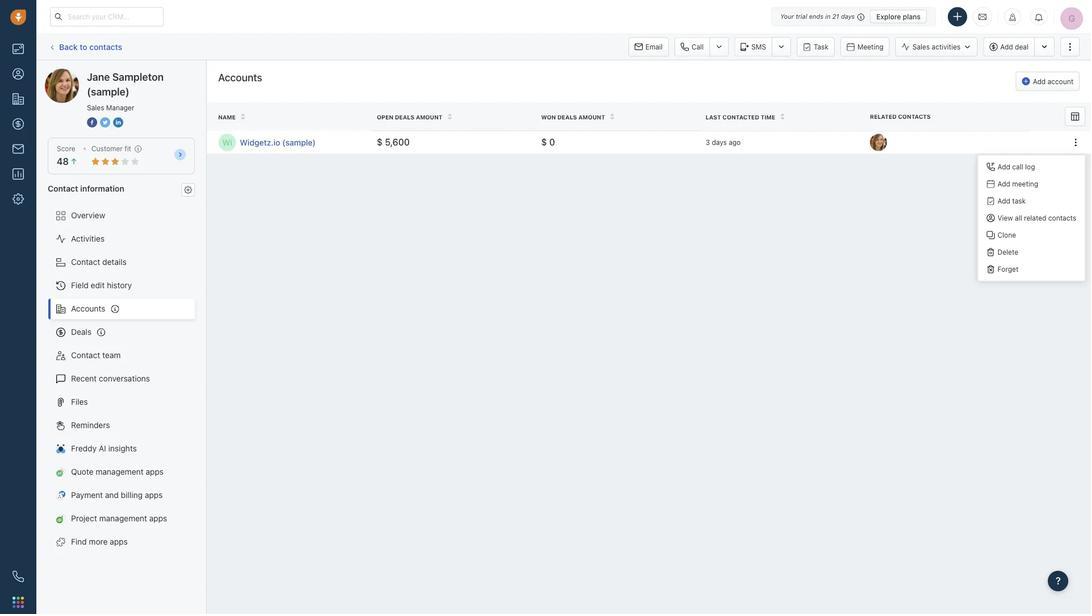 Task type: vqa. For each thing, say whether or not it's contained in the screenshot.
Gary to the bottom
no



Task type: describe. For each thing, give the bounding box(es) containing it.
jane sampleton (sample) up sales manager
[[68, 69, 161, 78]]

1 vertical spatial accounts
[[71, 304, 105, 313]]

sales manager
[[87, 104, 134, 111]]

wi
[[223, 137, 232, 147]]

ends
[[810, 13, 824, 20]]

find more apps
[[71, 537, 128, 547]]

deal
[[1016, 43, 1029, 51]]

forget
[[998, 265, 1019, 273]]

email image
[[979, 12, 987, 22]]

trial
[[796, 13, 808, 20]]

contact for contact details
[[71, 257, 100, 267]]

phone image
[[13, 571, 24, 582]]

freshworks switcher image
[[13, 597, 24, 608]]

add for add deal
[[1001, 43, 1014, 51]]

project management apps
[[71, 514, 167, 523]]

billing
[[121, 491, 143, 500]]

quote
[[71, 467, 94, 477]]

last
[[706, 114, 722, 120]]

widgetz.io (sample) link
[[240, 137, 366, 148]]

email
[[646, 43, 663, 51]]

customer fit
[[92, 145, 131, 153]]

score
[[57, 145, 75, 153]]

twitter circled image
[[100, 116, 110, 128]]

won
[[542, 114, 556, 120]]

1 horizontal spatial jane
[[87, 71, 110, 83]]

facebook circled image
[[87, 116, 97, 128]]

in
[[826, 13, 831, 20]]

widgetz.io
[[240, 137, 280, 147]]

deals
[[71, 327, 92, 337]]

freddy
[[71, 444, 97, 453]]

payment
[[71, 491, 103, 500]]

5,600
[[385, 137, 410, 148]]

call link
[[675, 37, 710, 57]]

log
[[1026, 163, 1036, 171]]

time
[[761, 114, 776, 120]]

related
[[871, 113, 897, 120]]

sampleton up manager
[[112, 71, 164, 83]]

0 horizontal spatial jane
[[68, 69, 85, 78]]

your
[[781, 13, 795, 20]]

back
[[59, 42, 78, 51]]

task button
[[797, 37, 835, 57]]

won deals amount
[[542, 114, 606, 120]]

edit
[[91, 281, 105, 290]]

sms
[[752, 43, 767, 51]]

$ for $ 5,600
[[377, 137, 383, 148]]

recent conversations
[[71, 374, 150, 383]]

view all related contacts
[[998, 214, 1077, 222]]

freddy ai insights
[[71, 444, 137, 453]]

ai
[[99, 444, 106, 453]]

information
[[80, 184, 124, 193]]

last contacted time
[[706, 114, 776, 120]]

meeting button
[[841, 37, 890, 57]]

3
[[706, 138, 711, 146]]

contact information
[[48, 184, 124, 193]]

contact for contact information
[[48, 184, 78, 193]]

$ 5,600
[[377, 137, 410, 148]]

plans
[[904, 13, 921, 20]]

open
[[377, 114, 394, 120]]

overview
[[71, 211, 105, 220]]

field
[[71, 281, 89, 290]]

all
[[1016, 214, 1023, 222]]

and
[[105, 491, 119, 500]]

ago
[[729, 138, 741, 146]]

$ 0
[[542, 137, 555, 148]]

Search your CRM... text field
[[50, 7, 164, 26]]

add for add call log
[[998, 163, 1011, 171]]

48 button
[[57, 156, 78, 167]]

mng settings image
[[184, 186, 192, 194]]

(sample) inside jane sampleton (sample)
[[87, 85, 129, 98]]

task
[[814, 43, 829, 51]]

view
[[998, 214, 1014, 222]]

find
[[71, 537, 87, 547]]

meeting
[[1013, 180, 1039, 188]]

quote management apps
[[71, 467, 164, 477]]

meeting
[[858, 43, 884, 51]]

your trial ends in 21 days
[[781, 13, 855, 20]]

add meeting
[[998, 180, 1039, 188]]

21
[[833, 13, 840, 20]]

contact details
[[71, 257, 127, 267]]



Task type: locate. For each thing, give the bounding box(es) containing it.
0 horizontal spatial accounts
[[71, 304, 105, 313]]

sales activities
[[913, 43, 961, 51]]

0 vertical spatial management
[[96, 467, 144, 477]]

amount for open deals amount
[[416, 114, 443, 120]]

apps for quote management apps
[[146, 467, 164, 477]]

1 vertical spatial contacts
[[899, 113, 932, 120]]

clone
[[998, 231, 1017, 239]]

field edit history
[[71, 281, 132, 290]]

sales up facebook circled icon
[[87, 104, 104, 111]]

phone element
[[7, 565, 30, 588]]

2 deals from the left
[[558, 114, 577, 120]]

files
[[71, 397, 88, 407]]

2 amount from the left
[[579, 114, 606, 120]]

add for add meeting
[[998, 180, 1011, 188]]

deals right open
[[395, 114, 415, 120]]

management up "payment and billing apps"
[[96, 467, 144, 477]]

deals for won
[[558, 114, 577, 120]]

activities
[[71, 234, 105, 243]]

details
[[102, 257, 127, 267]]

0 vertical spatial contacts
[[89, 42, 122, 51]]

48
[[57, 156, 69, 167]]

contact up "recent"
[[71, 351, 100, 360]]

payment and billing apps
[[71, 491, 163, 500]]

deals right won on the top of page
[[558, 114, 577, 120]]

task
[[1013, 197, 1027, 205]]

deals
[[395, 114, 415, 120], [558, 114, 577, 120]]

fit
[[125, 145, 131, 153]]

call button
[[675, 37, 710, 57]]

jane down back to contacts
[[87, 71, 110, 83]]

1 horizontal spatial days
[[842, 13, 855, 20]]

sales for sales activities
[[913, 43, 931, 51]]

contacts right 'related' at the top right
[[1049, 214, 1077, 222]]

apps right the billing
[[145, 491, 163, 500]]

0 vertical spatial (sample)
[[129, 69, 161, 78]]

sales for sales manager
[[87, 104, 104, 111]]

management for quote
[[96, 467, 144, 477]]

open deals amount
[[377, 114, 443, 120]]

(sample) up manager
[[129, 69, 161, 78]]

apps down "payment and billing apps"
[[149, 514, 167, 523]]

1 horizontal spatial contacts
[[899, 113, 932, 120]]

jane
[[68, 69, 85, 78], [87, 71, 110, 83]]

accounts up deals
[[71, 304, 105, 313]]

sales
[[913, 43, 931, 51], [87, 104, 104, 111]]

add account
[[1034, 77, 1074, 85]]

1 horizontal spatial deals
[[558, 114, 577, 120]]

apps for find more apps
[[110, 537, 128, 547]]

days right the 3
[[712, 138, 727, 146]]

0 horizontal spatial contacts
[[89, 42, 122, 51]]

reminders
[[71, 421, 110, 430]]

apps right more
[[110, 537, 128, 547]]

0 horizontal spatial days
[[712, 138, 727, 146]]

add for add task
[[998, 197, 1011, 205]]

contact for contact team
[[71, 351, 100, 360]]

contact down 48
[[48, 184, 78, 193]]

back to contacts
[[59, 42, 122, 51]]

1 vertical spatial contact
[[71, 257, 100, 267]]

to
[[80, 42, 87, 51]]

2 horizontal spatial contacts
[[1049, 214, 1077, 222]]

customer
[[92, 145, 123, 153]]

0 horizontal spatial sales
[[87, 104, 104, 111]]

2 vertical spatial (sample)
[[283, 137, 316, 147]]

apps
[[146, 467, 164, 477], [145, 491, 163, 500], [149, 514, 167, 523], [110, 537, 128, 547]]

contact team
[[71, 351, 121, 360]]

2 $ from the left
[[542, 137, 547, 148]]

contacts right related
[[899, 113, 932, 120]]

apps up "payment and billing apps"
[[146, 467, 164, 477]]

add left task
[[998, 197, 1011, 205]]

apps for project management apps
[[149, 514, 167, 523]]

add up add task
[[998, 180, 1011, 188]]

more
[[89, 537, 108, 547]]

explore plans link
[[871, 10, 928, 23]]

0 vertical spatial sales
[[913, 43, 931, 51]]

add task
[[998, 197, 1027, 205]]

amount right open
[[416, 114, 443, 120]]

email button
[[629, 37, 669, 57]]

sampleton
[[87, 69, 127, 78], [112, 71, 164, 83]]

amount for won deals amount
[[579, 114, 606, 120]]

activities
[[932, 43, 961, 51]]

sales left activities
[[913, 43, 931, 51]]

2 vertical spatial contact
[[71, 351, 100, 360]]

(sample) right widgetz.io
[[283, 137, 316, 147]]

add inside button
[[1001, 43, 1014, 51]]

2 vertical spatial contacts
[[1049, 214, 1077, 222]]

wi button
[[218, 133, 237, 151]]

0 vertical spatial days
[[842, 13, 855, 20]]

add account button
[[1017, 72, 1081, 91]]

0 horizontal spatial amount
[[416, 114, 443, 120]]

1 horizontal spatial accounts
[[218, 71, 262, 83]]

management for project
[[99, 514, 147, 523]]

management down "payment and billing apps"
[[99, 514, 147, 523]]

1 $ from the left
[[377, 137, 383, 148]]

days
[[842, 13, 855, 20], [712, 138, 727, 146]]

amount
[[416, 114, 443, 120], [579, 114, 606, 120]]

insights
[[108, 444, 137, 453]]

add deal
[[1001, 43, 1029, 51]]

sampleton down back to contacts
[[87, 69, 127, 78]]

1 deals from the left
[[395, 114, 415, 120]]

add left account on the right
[[1034, 77, 1047, 85]]

add for add account
[[1034, 77, 1047, 85]]

0 horizontal spatial $
[[377, 137, 383, 148]]

jane down to
[[68, 69, 85, 78]]

contacts
[[89, 42, 122, 51], [899, 113, 932, 120], [1049, 214, 1077, 222]]

delete
[[998, 248, 1019, 256]]

1 vertical spatial (sample)
[[87, 85, 129, 98]]

related contacts
[[871, 113, 932, 120]]

call
[[692, 43, 704, 51]]

deals for open
[[395, 114, 415, 120]]

1 vertical spatial management
[[99, 514, 147, 523]]

1 vertical spatial days
[[712, 138, 727, 146]]

jane sampleton (sample) up manager
[[87, 71, 164, 98]]

linkedin circled image
[[113, 116, 123, 128]]

project
[[71, 514, 97, 523]]

team
[[102, 351, 121, 360]]

1 horizontal spatial $
[[542, 137, 547, 148]]

add call log
[[998, 163, 1036, 171]]

$ left 0
[[542, 137, 547, 148]]

(sample)
[[129, 69, 161, 78], [87, 85, 129, 98], [283, 137, 316, 147]]

account
[[1048, 77, 1074, 85]]

accounts up name
[[218, 71, 262, 83]]

(sample) up sales manager
[[87, 85, 129, 98]]

accounts
[[218, 71, 262, 83], [71, 304, 105, 313]]

explore plans
[[877, 13, 921, 20]]

0 horizontal spatial deals
[[395, 114, 415, 120]]

3 days ago
[[706, 138, 741, 146]]

add
[[1001, 43, 1014, 51], [1034, 77, 1047, 85], [998, 163, 1011, 171], [998, 180, 1011, 188], [998, 197, 1011, 205]]

0 vertical spatial contact
[[48, 184, 78, 193]]

call
[[1013, 163, 1024, 171]]

0
[[550, 137, 555, 148]]

recent
[[71, 374, 97, 383]]

explore
[[877, 13, 902, 20]]

back to contacts link
[[48, 38, 123, 56]]

$ for $ 0
[[542, 137, 547, 148]]

1 vertical spatial sales
[[87, 104, 104, 111]]

history
[[107, 281, 132, 290]]

1 amount from the left
[[416, 114, 443, 120]]

add left deal
[[1001, 43, 1014, 51]]

manager
[[106, 104, 134, 111]]

conversations
[[99, 374, 150, 383]]

0 vertical spatial accounts
[[218, 71, 262, 83]]

name
[[218, 114, 236, 120]]

days right 21
[[842, 13, 855, 20]]

1 horizontal spatial amount
[[579, 114, 606, 120]]

add left the call
[[998, 163, 1011, 171]]

1 horizontal spatial sales
[[913, 43, 931, 51]]

$ left 5,600
[[377, 137, 383, 148]]

contacts right to
[[89, 42, 122, 51]]

widgetz.io (sample)
[[240, 137, 316, 147]]

add inside button
[[1034, 77, 1047, 85]]

contact down activities
[[71, 257, 100, 267]]

amount right won on the top of page
[[579, 114, 606, 120]]

contacted
[[723, 114, 760, 120]]

add deal button
[[984, 37, 1035, 57]]



